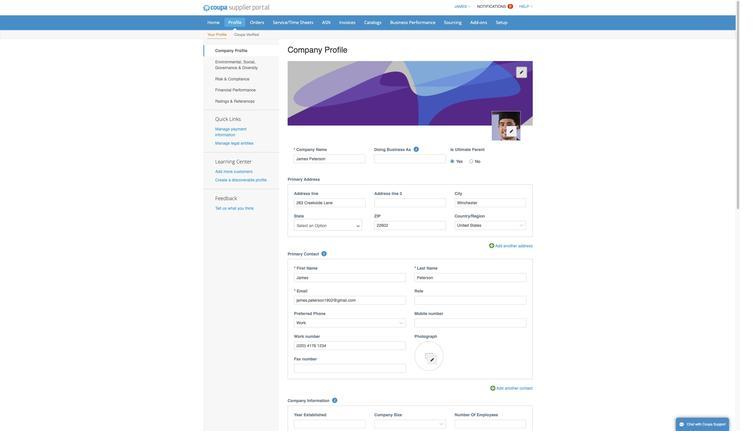 Task type: describe. For each thing, give the bounding box(es) containing it.
Address line text field
[[294, 198, 366, 207]]

help link
[[517, 4, 533, 9]]

customers
[[234, 169, 253, 174]]

setup link
[[492, 18, 512, 27]]

country/region
[[455, 214, 485, 218]]

you
[[238, 206, 244, 211]]

setup
[[496, 19, 508, 25]]

tell
[[215, 206, 221, 211]]

0 vertical spatial coupa
[[234, 32, 245, 37]]

tell us what you think button
[[215, 205, 254, 211]]

2
[[400, 191, 402, 196]]

add more customers
[[215, 169, 253, 174]]

change image image for background image
[[520, 70, 524, 74]]

mobile
[[415, 311, 428, 316]]

* email
[[294, 289, 308, 293]]

compliance
[[228, 77, 250, 81]]

financial
[[215, 88, 232, 92]]

profile link
[[225, 18, 245, 27]]

add for add another contact
[[497, 386, 504, 391]]

asn link
[[319, 18, 334, 27]]

ratings
[[215, 99, 229, 104]]

company information
[[288, 398, 330, 403]]

primary for primary contact
[[288, 252, 303, 256]]

business performance
[[390, 19, 436, 25]]

environmental, social, governance & diversity link
[[203, 56, 279, 73]]

your
[[208, 32, 215, 37]]

* first name
[[294, 266, 318, 271]]

doing
[[374, 147, 386, 152]]

primary for primary address
[[288, 177, 303, 182]]

address for address line
[[294, 191, 310, 196]]

entities
[[241, 141, 254, 145]]

center
[[236, 158, 252, 165]]

coupa verified
[[234, 32, 259, 37]]

preferred phone
[[294, 311, 326, 316]]

more
[[224, 169, 233, 174]]

photograph image
[[415, 341, 444, 371]]

add another contact
[[497, 386, 533, 391]]

performance for business performance
[[409, 19, 436, 25]]

State text field
[[295, 221, 362, 230]]

address line 2
[[375, 191, 402, 196]]

number
[[455, 412, 470, 417]]

0 vertical spatial business
[[390, 19, 408, 25]]

as
[[406, 147, 411, 152]]

think
[[245, 206, 254, 211]]

add another contact button
[[491, 385, 533, 392]]

risk & compliance
[[215, 77, 250, 81]]

references
[[234, 99, 255, 104]]

fax
[[294, 357, 301, 361]]

is
[[451, 147, 454, 152]]

additional information image for doing business as
[[414, 147, 419, 152]]

create
[[215, 178, 228, 182]]

sourcing
[[444, 19, 462, 25]]

yes
[[456, 159, 463, 164]]

company profile link
[[203, 45, 279, 56]]

links
[[230, 115, 241, 122]]

diversity
[[242, 65, 258, 70]]

verified
[[246, 32, 259, 37]]

employees
[[477, 412, 498, 417]]

home link
[[204, 18, 224, 27]]

ratings & references link
[[203, 96, 279, 107]]

orders link
[[247, 18, 268, 27]]

orders
[[250, 19, 264, 25]]

add more customers link
[[215, 169, 253, 174]]

doing business as
[[374, 147, 411, 152]]

manage legal entities link
[[215, 141, 254, 145]]

name for * company name
[[316, 147, 327, 152]]

add-
[[471, 19, 480, 25]]

logo image
[[492, 111, 521, 140]]

state
[[294, 214, 304, 218]]

financial performance link
[[203, 84, 279, 96]]

profile inside 'link'
[[216, 32, 227, 37]]

additional information image for primary contact
[[322, 251, 327, 256]]

performance for financial performance
[[233, 88, 256, 92]]

Doing Business As text field
[[374, 154, 446, 163]]

contact
[[520, 386, 533, 391]]

what
[[228, 206, 237, 211]]

preferred
[[294, 311, 312, 316]]

notifications
[[478, 4, 506, 9]]

profile
[[256, 178, 267, 182]]

work number
[[294, 334, 320, 339]]

quick
[[215, 115, 228, 122]]

james link
[[452, 4, 471, 9]]

chat
[[687, 422, 695, 426]]

add-ons link
[[467, 18, 491, 27]]

* for * company name
[[294, 147, 295, 152]]

address line
[[294, 191, 319, 196]]

ZIP text field
[[375, 221, 446, 230]]

number for mobile number
[[429, 311, 444, 316]]

1 horizontal spatial company profile
[[288, 45, 348, 54]]

information
[[307, 398, 330, 403]]

add another address
[[495, 243, 533, 248]]

additional information image
[[332, 398, 338, 403]]

company size
[[375, 412, 402, 417]]

service/time sheets link
[[269, 18, 317, 27]]

manage for manage payment information
[[215, 127, 230, 131]]

ons
[[480, 19, 487, 25]]

another for contact
[[505, 386, 519, 391]]

Year Established text field
[[294, 420, 366, 429]]

* for * last name
[[415, 266, 416, 271]]

name for * first name
[[307, 266, 318, 271]]

manage legal entities
[[215, 141, 254, 145]]

learning center
[[215, 158, 252, 165]]

& inside environmental, social, governance & diversity
[[239, 65, 241, 70]]



Task type: vqa. For each thing, say whether or not it's contained in the screenshot.
Manage payment information link
yes



Task type: locate. For each thing, give the bounding box(es) containing it.
learning
[[215, 158, 235, 165]]

last
[[417, 266, 426, 271]]

1 vertical spatial manage
[[215, 141, 230, 145]]

0 horizontal spatial change image image
[[431, 358, 435, 362]]

1 horizontal spatial change image image
[[510, 129, 514, 133]]

address for address line 2
[[375, 191, 391, 196]]

0 horizontal spatial line
[[312, 191, 319, 196]]

coupa left verified
[[234, 32, 245, 37]]

address left 2
[[375, 191, 391, 196]]

another left address
[[504, 243, 517, 248]]

number right mobile
[[429, 311, 444, 316]]

environmental, social, governance & diversity
[[215, 60, 258, 70]]

number right fax
[[302, 357, 317, 361]]

&
[[239, 65, 241, 70], [224, 77, 227, 81], [230, 99, 233, 104]]

* last name
[[415, 266, 438, 271]]

2 manage from the top
[[215, 141, 230, 145]]

create a discoverable profile link
[[215, 178, 267, 182]]

1 horizontal spatial additional information image
[[414, 147, 419, 152]]

manage up information
[[215, 127, 230, 131]]

line for address line 2
[[392, 191, 399, 196]]

is ultimate parent
[[451, 147, 485, 152]]

coupa
[[234, 32, 245, 37], [703, 422, 713, 426]]

governance
[[215, 65, 237, 70]]

navigation
[[452, 1, 533, 12]]

financial performance
[[215, 88, 256, 92]]

email
[[297, 289, 308, 293]]

primary contact
[[288, 252, 319, 256]]

service/time
[[273, 19, 299, 25]]

city
[[455, 191, 463, 196]]

another for address
[[504, 243, 517, 248]]

james
[[455, 4, 467, 9]]

help
[[520, 4, 530, 9]]

0 vertical spatial change image image
[[520, 70, 524, 74]]

line left 2
[[392, 191, 399, 196]]

2 primary from the top
[[288, 252, 303, 256]]

0 horizontal spatial additional information image
[[322, 251, 327, 256]]

primary up first
[[288, 252, 303, 256]]

Fax number text field
[[294, 364, 406, 373]]

* company name
[[294, 147, 327, 152]]

additional information image
[[414, 147, 419, 152], [322, 251, 327, 256]]

City text field
[[455, 198, 527, 207]]

manage down information
[[215, 141, 230, 145]]

number for work number
[[305, 334, 320, 339]]

1 vertical spatial performance
[[233, 88, 256, 92]]

primary up address line
[[288, 177, 303, 182]]

0 horizontal spatial &
[[224, 77, 227, 81]]

parent
[[472, 147, 485, 152]]

add left address
[[495, 243, 503, 248]]

quick links
[[215, 115, 241, 122]]

environmental,
[[215, 60, 242, 64]]

business
[[390, 19, 408, 25], [387, 147, 405, 152]]

line
[[312, 191, 319, 196], [392, 191, 399, 196]]

add for add more customers
[[215, 169, 223, 174]]

change image image for 'logo'
[[510, 129, 514, 133]]

manage payment information link
[[215, 127, 247, 137]]

2 horizontal spatial change image image
[[520, 70, 524, 74]]

no
[[475, 159, 481, 164]]

1 vertical spatial coupa
[[703, 422, 713, 426]]

catalogs
[[364, 19, 382, 25]]

*
[[294, 147, 295, 152], [294, 266, 296, 271], [415, 266, 416, 271], [294, 289, 296, 293]]

coupa inside button
[[703, 422, 713, 426]]

line up address line text field
[[312, 191, 319, 196]]

0 horizontal spatial company profile
[[215, 48, 248, 53]]

photograph
[[415, 334, 437, 339]]

1 manage from the top
[[215, 127, 230, 131]]

1 vertical spatial change image image
[[510, 129, 514, 133]]

number right work at the left bottom
[[305, 334, 320, 339]]

manage inside manage payment information
[[215, 127, 230, 131]]

number of employees
[[455, 412, 498, 417]]

information
[[215, 132, 235, 137]]

1 vertical spatial number
[[305, 334, 320, 339]]

mobile number
[[415, 311, 444, 316]]

* for * first name
[[294, 266, 296, 271]]

another
[[504, 243, 517, 248], [505, 386, 519, 391]]

0 vertical spatial performance
[[409, 19, 436, 25]]

0
[[510, 4, 512, 8]]

0 vertical spatial manage
[[215, 127, 230, 131]]

coupa right with
[[703, 422, 713, 426]]

additional information image right as on the top of the page
[[414, 147, 419, 152]]

support
[[714, 422, 726, 426]]

Number Of Employees text field
[[455, 420, 527, 429]]

business performance link
[[387, 18, 439, 27]]

Role text field
[[415, 296, 527, 305]]

us
[[223, 206, 227, 211]]

change image image
[[520, 70, 524, 74], [510, 129, 514, 133], [431, 358, 435, 362]]

add another address button
[[489, 243, 533, 249]]

primary address
[[288, 177, 320, 182]]

1 vertical spatial add
[[495, 243, 503, 248]]

performance
[[409, 19, 436, 25], [233, 88, 256, 92]]

coupa supplier portal image
[[199, 1, 273, 15]]

1 horizontal spatial &
[[230, 99, 233, 104]]

asn
[[322, 19, 331, 25]]

2 line from the left
[[392, 191, 399, 196]]

None text field
[[294, 154, 366, 163], [294, 273, 406, 282], [415, 273, 527, 282], [294, 296, 406, 305], [294, 154, 366, 163], [294, 273, 406, 282], [415, 273, 527, 282], [294, 296, 406, 305]]

0 vertical spatial add
[[215, 169, 223, 174]]

& for references
[[230, 99, 233, 104]]

1 vertical spatial business
[[387, 147, 405, 152]]

number
[[429, 311, 444, 316], [305, 334, 320, 339], [302, 357, 317, 361]]

1 horizontal spatial line
[[392, 191, 399, 196]]

invoices link
[[336, 18, 360, 27]]

social,
[[244, 60, 256, 64]]

1 horizontal spatial performance
[[409, 19, 436, 25]]

year
[[294, 412, 303, 417]]

company profile up environmental,
[[215, 48, 248, 53]]

profile
[[229, 19, 242, 25], [216, 32, 227, 37], [325, 45, 348, 54], [235, 48, 248, 53]]

ultimate
[[455, 147, 471, 152]]

ratings & references
[[215, 99, 255, 104]]

tell us what you think
[[215, 206, 254, 211]]

notifications 0
[[478, 4, 512, 9]]

additional information image right contact
[[322, 251, 327, 256]]

number for fax number
[[302, 357, 317, 361]]

name for * last name
[[427, 266, 438, 271]]

1 horizontal spatial coupa
[[703, 422, 713, 426]]

address down primary address
[[294, 191, 310, 196]]

phone
[[313, 311, 326, 316]]

2 vertical spatial change image image
[[431, 358, 435, 362]]

add for add another address
[[495, 243, 503, 248]]

& right ratings
[[230, 99, 233, 104]]

* for * email
[[294, 289, 296, 293]]

& left diversity
[[239, 65, 241, 70]]

manage
[[215, 127, 230, 131], [215, 141, 230, 145]]

year established
[[294, 412, 327, 417]]

1 vertical spatial another
[[505, 386, 519, 391]]

work
[[294, 334, 304, 339]]

0 vertical spatial additional information image
[[414, 147, 419, 152]]

add up the create
[[215, 169, 223, 174]]

add-ons
[[471, 19, 487, 25]]

create a discoverable profile
[[215, 178, 267, 182]]

2 vertical spatial &
[[230, 99, 233, 104]]

0 vertical spatial primary
[[288, 177, 303, 182]]

company profile down asn
[[288, 45, 348, 54]]

Address line 2 text field
[[375, 198, 446, 207]]

0 vertical spatial number
[[429, 311, 444, 316]]

& right risk
[[224, 77, 227, 81]]

0 horizontal spatial performance
[[233, 88, 256, 92]]

manage payment information
[[215, 127, 247, 137]]

chat with coupa support button
[[676, 418, 730, 431]]

your profile
[[208, 32, 227, 37]]

& for compliance
[[224, 77, 227, 81]]

0 vertical spatial &
[[239, 65, 241, 70]]

business left as on the top of the page
[[387, 147, 405, 152]]

navigation containing notifications 0
[[452, 1, 533, 12]]

2 horizontal spatial &
[[239, 65, 241, 70]]

another left "contact"
[[505, 386, 519, 391]]

0 vertical spatial another
[[504, 243, 517, 248]]

catalogs link
[[361, 18, 385, 27]]

add left "contact"
[[497, 386, 504, 391]]

background image
[[288, 61, 533, 125]]

business right catalogs
[[390, 19, 408, 25]]

coupa verified link
[[234, 31, 259, 39]]

2 vertical spatial add
[[497, 386, 504, 391]]

your profile link
[[207, 31, 227, 39]]

with
[[696, 422, 702, 426]]

chat with coupa support
[[687, 422, 726, 426]]

1 vertical spatial primary
[[288, 252, 303, 256]]

1 vertical spatial additional information image
[[322, 251, 327, 256]]

line for address line
[[312, 191, 319, 196]]

None radio
[[451, 159, 454, 163], [470, 159, 473, 163], [451, 159, 454, 163], [470, 159, 473, 163]]

1 vertical spatial &
[[224, 77, 227, 81]]

2 vertical spatial number
[[302, 357, 317, 361]]

size
[[394, 412, 402, 417]]

role
[[415, 289, 424, 293]]

manage for manage legal entities
[[215, 141, 230, 145]]

address up address line
[[304, 177, 320, 182]]

0 horizontal spatial coupa
[[234, 32, 245, 37]]

feedback
[[215, 195, 237, 202]]

Work number text field
[[294, 341, 406, 350]]

1 primary from the top
[[288, 177, 303, 182]]

risk
[[215, 77, 223, 81]]

Mobile number text field
[[415, 319, 527, 327]]

1 line from the left
[[312, 191, 319, 196]]

sheets
[[300, 19, 314, 25]]



